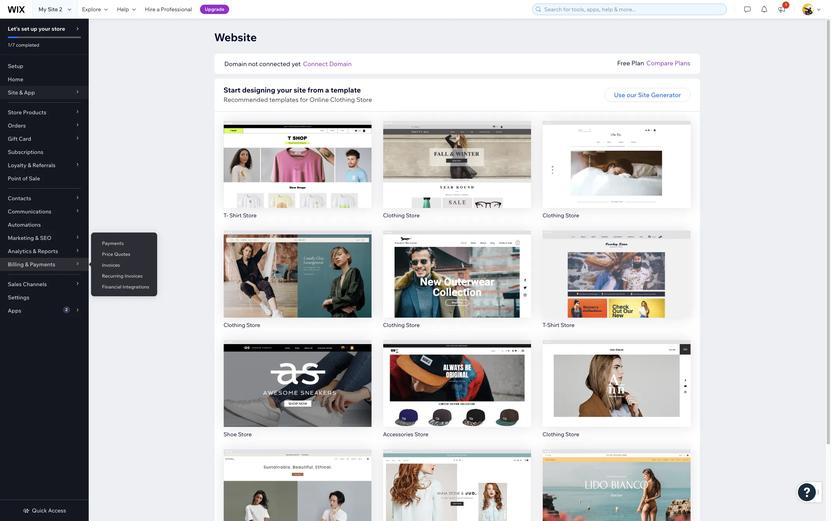 Task type: locate. For each thing, give the bounding box(es) containing it.
1 horizontal spatial your
[[277, 86, 292, 95]]

marketing & seo
[[8, 235, 51, 242]]

shoe store
[[224, 431, 252, 438]]

accessories
[[383, 431, 413, 438]]

up
[[31, 25, 37, 32]]

templates
[[270, 96, 299, 104]]

subscriptions
[[8, 149, 43, 156]]

1 horizontal spatial invoices
[[125, 273, 143, 279]]

& left seo
[[35, 235, 39, 242]]

payments up the 'price quotes'
[[102, 241, 124, 246]]

shirt for t- shirt store
[[229, 212, 242, 219]]

marketing
[[8, 235, 34, 242]]

your up templates
[[277, 86, 292, 95]]

1 horizontal spatial a
[[325, 86, 329, 95]]

1/7
[[8, 42, 15, 48]]

0 vertical spatial shirt
[[229, 212, 242, 219]]

financial integrations
[[102, 284, 149, 290]]

for
[[300, 96, 308, 104]]

setup link
[[0, 60, 89, 73]]

store inside the start designing your site from a template recommended templates for online clothing store
[[356, 96, 372, 104]]

your
[[39, 25, 50, 32], [277, 86, 292, 95]]

0 horizontal spatial shirt
[[229, 212, 242, 219]]

& inside loyalty & referrals dropdown button
[[28, 162, 31, 169]]

2 horizontal spatial site
[[638, 91, 650, 99]]

site
[[48, 6, 58, 13], [8, 89, 18, 96], [638, 91, 650, 99]]

0 vertical spatial your
[[39, 25, 50, 32]]

domain left not
[[224, 60, 247, 68]]

sidebar element
[[0, 19, 89, 522]]

my site 2
[[39, 6, 62, 13]]

1/7 completed
[[8, 42, 39, 48]]

compare
[[647, 59, 674, 67]]

1 horizontal spatial payments
[[102, 241, 124, 246]]

& right loyalty
[[28, 162, 31, 169]]

0 horizontal spatial t-
[[224, 212, 228, 219]]

1 domain from the left
[[224, 60, 247, 68]]

domain
[[224, 60, 247, 68], [329, 60, 352, 68]]

point
[[8, 175, 21, 182]]

payments inside popup button
[[30, 261, 55, 268]]

your inside the sidebar element
[[39, 25, 50, 32]]

1 horizontal spatial 2
[[65, 307, 68, 313]]

site
[[294, 86, 306, 95]]

&
[[19, 89, 23, 96], [28, 162, 31, 169], [35, 235, 39, 242], [33, 248, 36, 255], [25, 261, 29, 268]]

0 horizontal spatial invoices
[[102, 262, 120, 268]]

0 horizontal spatial 2
[[59, 6, 62, 13]]

template
[[331, 86, 361, 95]]

t- for t- shirt store
[[224, 212, 228, 219]]

view button
[[281, 168, 314, 182], [441, 168, 474, 182], [600, 168, 633, 182], [281, 277, 314, 291], [441, 277, 474, 291], [600, 277, 633, 291], [281, 387, 314, 401], [441, 387, 474, 401], [600, 387, 633, 401], [281, 497, 314, 511], [441, 497, 474, 511], [600, 497, 633, 511]]

payments link
[[91, 237, 157, 250]]

quick access
[[32, 508, 66, 515]]

0 horizontal spatial site
[[8, 89, 18, 96]]

accessories store
[[383, 431, 429, 438]]

2 down the "settings" link
[[65, 307, 68, 313]]

automations
[[8, 221, 41, 228]]

contacts button
[[0, 192, 89, 205]]

hire
[[145, 6, 156, 13]]

site down home
[[8, 89, 18, 96]]

1 vertical spatial your
[[277, 86, 292, 95]]

0 vertical spatial t-
[[224, 212, 228, 219]]

recommended
[[224, 96, 268, 104]]

point of sale link
[[0, 172, 89, 185]]

& right billing at bottom
[[25, 261, 29, 268]]

gift card button
[[0, 132, 89, 146]]

store products
[[8, 109, 46, 116]]

a
[[157, 6, 160, 13], [325, 86, 329, 95]]

0 horizontal spatial a
[[157, 6, 160, 13]]

t- for t-shirt store
[[543, 322, 547, 329]]

& for marketing
[[35, 235, 39, 242]]

1 vertical spatial shirt
[[547, 322, 560, 329]]

plans
[[675, 59, 691, 67]]

a right from
[[325, 86, 329, 95]]

invoices up integrations
[[125, 273, 143, 279]]

contacts
[[8, 195, 31, 202]]

0 horizontal spatial domain
[[224, 60, 247, 68]]

& left reports
[[33, 248, 36, 255]]

& left app at the left top of page
[[19, 89, 23, 96]]

billing & payments button
[[0, 258, 89, 271]]

0 vertical spatial 2
[[59, 6, 62, 13]]

2
[[59, 6, 62, 13], [65, 307, 68, 313]]

completed
[[16, 42, 39, 48]]

hire a professional
[[145, 6, 192, 13]]

0 horizontal spatial payments
[[30, 261, 55, 268]]

site & app button
[[0, 86, 89, 99]]

free
[[617, 59, 630, 67]]

help button
[[112, 0, 140, 19]]

subscriptions link
[[0, 146, 89, 159]]

clothing inside the start designing your site from a template recommended templates for online clothing store
[[330, 96, 355, 104]]

1 horizontal spatial domain
[[329, 60, 352, 68]]

1 vertical spatial a
[[325, 86, 329, 95]]

financial
[[102, 284, 121, 290]]

your right up
[[39, 25, 50, 32]]

payments down analytics & reports popup button
[[30, 261, 55, 268]]

financial integrations link
[[91, 281, 157, 294]]

our
[[627, 91, 637, 99]]

& for analytics
[[33, 248, 36, 255]]

& inside marketing & seo dropdown button
[[35, 235, 39, 242]]

Search for tools, apps, help & more... field
[[542, 4, 724, 15]]

1 vertical spatial 2
[[65, 307, 68, 313]]

0 vertical spatial payments
[[102, 241, 124, 246]]

invoices up recurring
[[102, 262, 120, 268]]

designing
[[242, 86, 275, 95]]

site & app
[[8, 89, 35, 96]]

orders
[[8, 122, 26, 129]]

2 inside the sidebar element
[[65, 307, 68, 313]]

domain right "connect" in the top of the page
[[329, 60, 352, 68]]

settings
[[8, 294, 29, 301]]

payments inside "link"
[[102, 241, 124, 246]]

billing & payments
[[8, 261, 55, 268]]

store
[[356, 96, 372, 104], [8, 109, 22, 116], [243, 212, 257, 219], [406, 212, 420, 219], [566, 212, 579, 219], [246, 322, 260, 329], [406, 322, 420, 329], [561, 322, 575, 329], [238, 431, 252, 438], [415, 431, 429, 438], [566, 431, 579, 438]]

2 right "my"
[[59, 6, 62, 13]]

site right "my"
[[48, 6, 58, 13]]

products
[[23, 109, 46, 116]]

0 horizontal spatial your
[[39, 25, 50, 32]]

of
[[22, 175, 28, 182]]

app
[[24, 89, 35, 96]]

site right the our
[[638, 91, 650, 99]]

1 horizontal spatial shirt
[[547, 322, 560, 329]]

point of sale
[[8, 175, 40, 182]]

loyalty & referrals
[[8, 162, 55, 169]]

a right "hire"
[[157, 6, 160, 13]]

& inside billing & payments popup button
[[25, 261, 29, 268]]

1 horizontal spatial t-
[[543, 322, 547, 329]]

& inside site & app popup button
[[19, 89, 23, 96]]

connected
[[259, 60, 290, 68]]

upgrade
[[205, 6, 224, 12]]

1 vertical spatial t-
[[543, 322, 547, 329]]

0 vertical spatial a
[[157, 6, 160, 13]]

payments
[[102, 241, 124, 246], [30, 261, 55, 268]]

1 button
[[773, 0, 790, 19]]

2 domain from the left
[[329, 60, 352, 68]]

& inside analytics & reports popup button
[[33, 248, 36, 255]]

referrals
[[32, 162, 55, 169]]

shirt
[[229, 212, 242, 219], [547, 322, 560, 329]]

1 horizontal spatial site
[[48, 6, 58, 13]]

view
[[290, 171, 305, 179], [450, 171, 464, 179], [609, 171, 624, 179], [290, 280, 305, 288], [450, 280, 464, 288], [609, 280, 624, 288], [290, 390, 305, 398], [450, 390, 464, 398], [609, 390, 624, 398], [290, 500, 305, 508], [450, 500, 464, 508], [609, 500, 624, 508]]

1 vertical spatial payments
[[30, 261, 55, 268]]

analytics & reports button
[[0, 245, 89, 258]]

generator
[[651, 91, 681, 99]]



Task type: vqa. For each thing, say whether or not it's contained in the screenshot.
the designing
yes



Task type: describe. For each thing, give the bounding box(es) containing it.
recurring invoices
[[102, 273, 143, 279]]

integrations
[[123, 284, 149, 290]]

home link
[[0, 73, 89, 86]]

a inside the start designing your site from a template recommended templates for online clothing store
[[325, 86, 329, 95]]

settings link
[[0, 291, 89, 304]]

billing
[[8, 261, 24, 268]]

reports
[[38, 248, 58, 255]]

recurring
[[102, 273, 124, 279]]

store inside dropdown button
[[8, 109, 22, 116]]

not
[[248, 60, 258, 68]]

upgrade button
[[200, 5, 229, 14]]

shirt for t-shirt store
[[547, 322, 560, 329]]

gift card
[[8, 135, 31, 142]]

your inside the start designing your site from a template recommended templates for online clothing store
[[277, 86, 292, 95]]

use our site generator button
[[605, 88, 691, 102]]

analytics & reports
[[8, 248, 58, 255]]

price quotes link
[[91, 248, 157, 261]]

analytics
[[8, 248, 32, 255]]

loyalty
[[8, 162, 26, 169]]

card
[[19, 135, 31, 142]]

quick
[[32, 508, 47, 515]]

start
[[224, 86, 241, 95]]

connect domain button
[[303, 59, 352, 68]]

use our site generator
[[614, 91, 681, 99]]

store
[[52, 25, 65, 32]]

home
[[8, 76, 23, 83]]

communications button
[[0, 205, 89, 218]]

store products button
[[0, 106, 89, 119]]

plan
[[632, 59, 644, 67]]

automations link
[[0, 218, 89, 232]]

domain not connected yet connect domain
[[224, 60, 352, 68]]

explore
[[82, 6, 101, 13]]

site inside site & app popup button
[[8, 89, 18, 96]]

0 vertical spatial invoices
[[102, 262, 120, 268]]

gift
[[8, 135, 18, 142]]

free plan compare plans
[[617, 59, 691, 67]]

set
[[21, 25, 29, 32]]

channels
[[23, 281, 47, 288]]

hire a professional link
[[140, 0, 197, 19]]

invoices link
[[91, 259, 157, 272]]

site inside use our site generator button
[[638, 91, 650, 99]]

website
[[214, 30, 257, 44]]

use
[[614, 91, 625, 99]]

price quotes
[[102, 251, 130, 257]]

& for site
[[19, 89, 23, 96]]

professional
[[161, 6, 192, 13]]

recurring invoices link
[[91, 270, 157, 283]]

sales
[[8, 281, 22, 288]]

let's
[[8, 25, 20, 32]]

t-shirt store
[[543, 322, 575, 329]]

help
[[117, 6, 129, 13]]

setup
[[8, 63, 23, 70]]

yet
[[292, 60, 301, 68]]

& for loyalty
[[28, 162, 31, 169]]

1
[[785, 2, 787, 7]]

price
[[102, 251, 113, 257]]

quotes
[[114, 251, 130, 257]]

from
[[308, 86, 324, 95]]

& for billing
[[25, 261, 29, 268]]

communications
[[8, 208, 51, 215]]

quick access button
[[23, 508, 66, 515]]

sales channels button
[[0, 278, 89, 291]]

connect
[[303, 60, 328, 68]]

loyalty & referrals button
[[0, 159, 89, 172]]

access
[[48, 508, 66, 515]]

1 vertical spatial invoices
[[125, 273, 143, 279]]

sales channels
[[8, 281, 47, 288]]

let's set up your store
[[8, 25, 65, 32]]

online
[[310, 96, 329, 104]]

marketing & seo button
[[0, 232, 89, 245]]

t- shirt store
[[224, 212, 257, 219]]

compare plans button
[[647, 58, 691, 68]]



